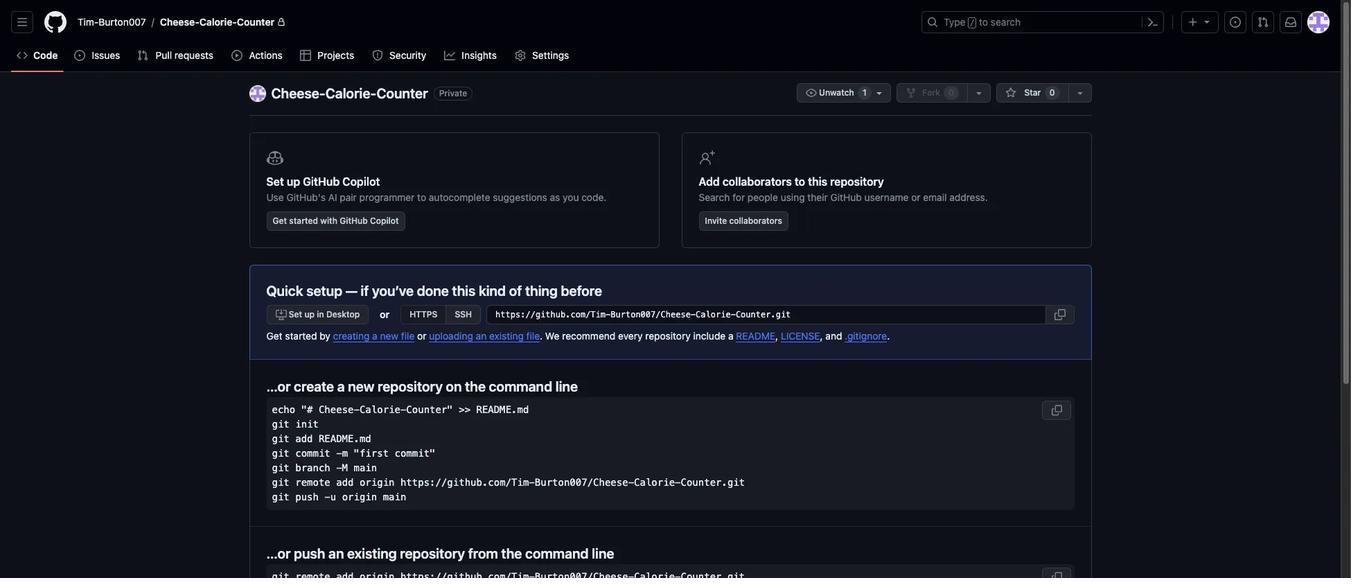 Task type: vqa. For each thing, say whether or not it's contained in the screenshot.
the right the Notifications
no



Task type: locate. For each thing, give the bounding box(es) containing it.
add this repository to a list image
[[1075, 87, 1086, 98]]

1 vertical spatial readme.md
[[319, 433, 371, 444]]

1 vertical spatial main
[[383, 491, 407, 502]]

their
[[808, 191, 828, 203]]

readme link
[[737, 330, 776, 342]]

recommend
[[562, 330, 616, 342]]

you
[[563, 191, 579, 203]]

cheese-calorie-counter up play "image"
[[160, 16, 275, 28]]

0 vertical spatial add
[[295, 433, 313, 444]]

collaborators inside "link"
[[730, 216, 783, 226]]

- up m
[[336, 448, 342, 459]]

collaborators inside add collaborators to this repository search for people using their github username or email address.
[[723, 175, 792, 188]]

repository up username
[[831, 175, 885, 188]]

settings link
[[509, 45, 576, 66]]

set inside set up github copilot use github's ai pair programmer to autocomplete suggestions as you code.
[[267, 175, 284, 188]]

up for github
[[287, 175, 300, 188]]

triangle down image
[[1202, 16, 1213, 27]]

github right their
[[831, 191, 862, 203]]

owner avatar image
[[249, 85, 266, 102]]

push inside echo "# cheese-calorie-counter" >> readme.md git init git add readme.md git commit -m "first commit" git branch -m main git remote add origin https://github.com/tim-burton007/cheese-calorie-counter.git git push -u origin main
[[295, 491, 319, 502]]

copilot image
[[267, 150, 283, 166]]

git pull request image
[[138, 50, 149, 61]]

…or
[[267, 378, 291, 394], [267, 545, 291, 561]]

ssh button
[[446, 305, 481, 324]]

type / to search
[[944, 16, 1021, 28]]

0 vertical spatial copilot
[[343, 175, 380, 188]]

fork
[[923, 87, 941, 98]]

- down the m
[[336, 462, 342, 473]]

echo
[[272, 404, 296, 415]]

main
[[354, 462, 377, 473], [383, 491, 407, 502]]

desktop download image
[[276, 309, 287, 320]]

the for on
[[465, 378, 486, 394]]

1 horizontal spatial the
[[502, 545, 522, 561]]

2 vertical spatial cheese-
[[319, 404, 360, 415]]

0 vertical spatial cheese-calorie-counter
[[160, 16, 275, 28]]

https
[[410, 309, 438, 320]]

collaborators
[[723, 175, 792, 188], [730, 216, 783, 226]]

person add image
[[699, 150, 716, 166]]

github inside set up github copilot use github's ai pair programmer to autocomplete suggestions as you code.
[[303, 175, 340, 188]]

repository up counter"
[[378, 378, 443, 394]]

1 horizontal spatial up
[[305, 309, 315, 320]]

0 vertical spatial line
[[556, 378, 578, 394]]

1 horizontal spatial line
[[592, 545, 615, 561]]

1 vertical spatial issue opened image
[[74, 50, 86, 61]]

/ right the type
[[970, 18, 975, 28]]

cheese-calorie-counter link down the projects
[[271, 85, 428, 101]]

a right creating
[[372, 330, 378, 342]]

command for …or create a new repository on the command line
[[489, 378, 553, 394]]

uploading
[[429, 330, 473, 342]]

repository for …or push an existing repository from the command line
[[400, 545, 465, 561]]

add
[[699, 175, 720, 188]]

1 vertical spatial started
[[285, 330, 317, 342]]

readme.md right >>
[[477, 404, 529, 415]]

,
[[776, 330, 779, 342], [821, 330, 823, 342]]

—
[[346, 283, 358, 299]]

username
[[865, 191, 909, 203]]

0 horizontal spatial file
[[401, 330, 415, 342]]

1 vertical spatial new
[[348, 378, 375, 394]]

1 vertical spatial an
[[329, 545, 344, 561]]

code link
[[11, 45, 63, 66]]

get for get started by creating a new file or uploading an existing file .                we recommend every repository include a readme , license ,               and .gitignore .
[[267, 330, 283, 342]]

…or create a new repository on the command line
[[267, 378, 578, 394]]

started left by at bottom
[[285, 330, 317, 342]]

/ right burton007
[[152, 16, 154, 28]]

1 vertical spatial up
[[305, 309, 315, 320]]

-
[[336, 448, 342, 459], [336, 462, 342, 473], [325, 491, 331, 502]]

1 horizontal spatial this
[[808, 175, 828, 188]]

main down "first
[[354, 462, 377, 473]]

1 horizontal spatial .
[[888, 330, 890, 342]]

issue opened image for git pull request image
[[74, 50, 86, 61]]

pull
[[156, 49, 172, 61]]

0 horizontal spatial an
[[329, 545, 344, 561]]

copilot
[[343, 175, 380, 188], [370, 216, 399, 226]]

collaborators for add
[[723, 175, 792, 188]]

1 vertical spatial copilot
[[370, 216, 399, 226]]

cheese-calorie-counter inside cheese-calorie-counter link
[[160, 16, 275, 28]]

1 horizontal spatial existing
[[490, 330, 524, 342]]

counter down security link
[[377, 85, 428, 101]]

1 horizontal spatial new
[[380, 330, 399, 342]]

issues link
[[69, 45, 127, 66]]

0 horizontal spatial /
[[152, 16, 154, 28]]

copilot down programmer
[[370, 216, 399, 226]]

copilot up pair
[[343, 175, 380, 188]]

repository inside add collaborators to this repository search for people using their github username or email address.
[[831, 175, 885, 188]]

0 horizontal spatial existing
[[347, 545, 397, 561]]

0
[[949, 87, 955, 98], [1050, 87, 1056, 98]]

repository
[[831, 175, 885, 188], [646, 330, 691, 342], [378, 378, 443, 394], [400, 545, 465, 561]]

1 vertical spatial github
[[831, 191, 862, 203]]

an down ssh button
[[476, 330, 487, 342]]

2 …or from the top
[[267, 545, 291, 561]]

1 0 from the left
[[949, 87, 955, 98]]

new right creating
[[380, 330, 399, 342]]

git
[[272, 418, 290, 430], [272, 433, 290, 444], [272, 448, 290, 459], [272, 462, 290, 473], [272, 477, 290, 488], [272, 491, 290, 502]]

1 vertical spatial counter
[[377, 85, 428, 101]]

2 horizontal spatial or
[[912, 191, 921, 203]]

new right create
[[348, 378, 375, 394]]

this inside add collaborators to this repository search for people using their github username or email address.
[[808, 175, 828, 188]]

cheese-calorie-counter link up play "image"
[[154, 11, 291, 33]]

1 vertical spatial line
[[592, 545, 615, 561]]

set inside 'set up in desktop' link
[[289, 309, 302, 320]]

0 vertical spatial issue opened image
[[1231, 17, 1242, 28]]

2 . from the left
[[888, 330, 890, 342]]

a right include
[[729, 330, 734, 342]]

0 vertical spatial started
[[289, 216, 318, 226]]

or up creating a new file link
[[380, 309, 390, 320]]

0 vertical spatial the
[[465, 378, 486, 394]]

the for from
[[502, 545, 522, 561]]

0 vertical spatial command
[[489, 378, 553, 394]]

.gitignore
[[845, 330, 888, 342]]

2 horizontal spatial to
[[980, 16, 989, 28]]

homepage image
[[44, 11, 67, 33]]

the right on
[[465, 378, 486, 394]]

1 horizontal spatial /
[[970, 18, 975, 28]]

up up github's
[[287, 175, 300, 188]]

or down https button
[[417, 330, 427, 342]]

1 vertical spatial or
[[380, 309, 390, 320]]

to inside add collaborators to this repository search for people using their github username or email address.
[[795, 175, 806, 188]]

for
[[733, 191, 745, 203]]

the right from
[[502, 545, 522, 561]]

1 vertical spatial to
[[795, 175, 806, 188]]

cheese- right "#
[[319, 404, 360, 415]]

0 vertical spatial set
[[267, 175, 284, 188]]

0 vertical spatial origin
[[360, 477, 395, 488]]

started down github's
[[289, 216, 318, 226]]

0 vertical spatial get
[[273, 216, 287, 226]]

pair
[[340, 191, 357, 203]]

0 horizontal spatial counter
[[237, 16, 275, 28]]

set up use
[[267, 175, 284, 188]]

1 horizontal spatial main
[[383, 491, 407, 502]]

unwatch
[[817, 87, 857, 98]]

1 horizontal spatial ,
[[821, 330, 823, 342]]

issue opened image left git pull request icon
[[1231, 17, 1242, 28]]

up inside set up github copilot use github's ai pair programmer to autocomplete suggestions as you code.
[[287, 175, 300, 188]]

set right desktop download image
[[289, 309, 302, 320]]

get inside get started with github copilot link
[[273, 216, 287, 226]]

or left email
[[912, 191, 921, 203]]

origin right u
[[342, 491, 377, 502]]

1 horizontal spatial issue opened image
[[1231, 17, 1242, 28]]

1 …or from the top
[[267, 378, 291, 394]]

code image
[[17, 50, 28, 61]]

0 right star
[[1050, 87, 1056, 98]]

1 vertical spatial set
[[289, 309, 302, 320]]

use
[[267, 191, 284, 203]]

cheese- up pull requests
[[160, 16, 200, 28]]

get down desktop download image
[[267, 330, 283, 342]]

0 vertical spatial push
[[295, 491, 319, 502]]

0 horizontal spatial to
[[417, 191, 426, 203]]

up
[[287, 175, 300, 188], [305, 309, 315, 320]]

2 vertical spatial or
[[417, 330, 427, 342]]

1 horizontal spatial or
[[417, 330, 427, 342]]

search
[[991, 16, 1021, 28]]

2 0 from the left
[[1050, 87, 1056, 98]]

settings
[[532, 49, 569, 61]]

copy to clipboard image
[[1055, 309, 1066, 320], [1051, 572, 1063, 578]]

"first
[[354, 448, 389, 459]]

issue opened image
[[1231, 17, 1242, 28], [74, 50, 86, 61]]

1 horizontal spatial add
[[336, 477, 354, 488]]

collaborators up people at right top
[[723, 175, 792, 188]]

file left we
[[527, 330, 540, 342]]

1 horizontal spatial 0
[[1050, 87, 1056, 98]]

https button
[[401, 305, 446, 324]]

cheese- down table "icon"
[[271, 85, 326, 101]]

to up using at the top right of the page
[[795, 175, 806, 188]]

0 vertical spatial existing
[[490, 330, 524, 342]]

. right "and"
[[888, 330, 890, 342]]

get down use
[[273, 216, 287, 226]]

line
[[556, 378, 578, 394], [592, 545, 615, 561]]

1 vertical spatial this
[[452, 283, 476, 299]]

1 horizontal spatial file
[[527, 330, 540, 342]]

0 horizontal spatial set
[[267, 175, 284, 188]]

- down remote
[[325, 491, 331, 502]]

1 vertical spatial the
[[502, 545, 522, 561]]

0 horizontal spatial 0
[[949, 87, 955, 98]]

origin down "first
[[360, 477, 395, 488]]

github down pair
[[340, 216, 368, 226]]

add down m
[[336, 477, 354, 488]]

0 horizontal spatial up
[[287, 175, 300, 188]]

0 horizontal spatial the
[[465, 378, 486, 394]]

1 horizontal spatial set
[[289, 309, 302, 320]]

add down init
[[295, 433, 313, 444]]

get
[[273, 216, 287, 226], [267, 330, 283, 342]]

an down u
[[329, 545, 344, 561]]

this up their
[[808, 175, 828, 188]]

/
[[152, 16, 154, 28], [970, 18, 975, 28]]

1 horizontal spatial readme.md
[[477, 404, 529, 415]]

issue opened image inside issues link
[[74, 50, 86, 61]]

0 vertical spatial readme.md
[[477, 404, 529, 415]]

collaborators down people at right top
[[730, 216, 783, 226]]

0 vertical spatial to
[[980, 16, 989, 28]]

0 vertical spatial an
[[476, 330, 487, 342]]

file down https button
[[401, 330, 415, 342]]

cheese-calorie-counter down the projects
[[271, 85, 428, 101]]

1 vertical spatial origin
[[342, 491, 377, 502]]

3 git from the top
[[272, 448, 290, 459]]

started for by
[[285, 330, 317, 342]]

play image
[[232, 50, 243, 61]]

1 vertical spatial cheese-
[[271, 85, 326, 101]]

table image
[[300, 50, 311, 61]]

new
[[380, 330, 399, 342], [348, 378, 375, 394]]

1 horizontal spatial to
[[795, 175, 806, 188]]

to
[[980, 16, 989, 28], [795, 175, 806, 188], [417, 191, 426, 203]]

started
[[289, 216, 318, 226], [285, 330, 317, 342]]

0 vertical spatial github
[[303, 175, 340, 188]]

1 . from the left
[[540, 330, 543, 342]]

1 vertical spatial add
[[336, 477, 354, 488]]

https://github.com/tim-
[[401, 477, 535, 488]]

list
[[72, 11, 914, 33]]

to right programmer
[[417, 191, 426, 203]]

0 horizontal spatial .
[[540, 330, 543, 342]]

push
[[295, 491, 319, 502], [294, 545, 325, 561]]

github
[[303, 175, 340, 188], [831, 191, 862, 203], [340, 216, 368, 226]]

/ inside type / to search
[[970, 18, 975, 28]]

…or for …or create a new repository on the command line
[[267, 378, 291, 394]]

1 vertical spatial …or
[[267, 545, 291, 561]]

code.
[[582, 191, 607, 203]]

0 horizontal spatial line
[[556, 378, 578, 394]]

main down commit"
[[383, 491, 407, 502]]

0 vertical spatial up
[[287, 175, 300, 188]]

issue opened image left "issues"
[[74, 50, 86, 61]]

this up ssh
[[452, 283, 476, 299]]

invite
[[705, 216, 727, 226]]

a right create
[[337, 378, 345, 394]]

add
[[295, 433, 313, 444], [336, 477, 354, 488]]

an
[[476, 330, 487, 342], [329, 545, 344, 561]]

existing
[[490, 330, 524, 342], [347, 545, 397, 561]]

0 horizontal spatial or
[[380, 309, 390, 320]]

0 vertical spatial collaborators
[[723, 175, 792, 188]]

0 vertical spatial cheese-
[[160, 16, 200, 28]]

0 vertical spatial or
[[912, 191, 921, 203]]

1 vertical spatial get
[[267, 330, 283, 342]]

, left "license"
[[776, 330, 779, 342]]

0 vertical spatial copy to clipboard image
[[1055, 309, 1066, 320]]

insights link
[[439, 45, 504, 66]]

, left "and"
[[821, 330, 823, 342]]

. left we
[[540, 330, 543, 342]]

.
[[540, 330, 543, 342], [888, 330, 890, 342]]

type
[[944, 16, 966, 28]]

and
[[826, 330, 843, 342]]

0 horizontal spatial add
[[295, 433, 313, 444]]

to left search
[[980, 16, 989, 28]]

repo forked image
[[906, 87, 917, 98]]

get for get started with github copilot
[[273, 216, 287, 226]]

branch
[[295, 462, 331, 473]]

or inside add collaborators to this repository search for people using their github username or email address.
[[912, 191, 921, 203]]

projects
[[318, 49, 354, 61]]

0 right fork
[[949, 87, 955, 98]]

up left in
[[305, 309, 315, 320]]

0 vertical spatial -
[[336, 448, 342, 459]]

counter left lock icon
[[237, 16, 275, 28]]

counter
[[237, 16, 275, 28], [377, 85, 428, 101]]

github up 'ai'
[[303, 175, 340, 188]]

repository left from
[[400, 545, 465, 561]]

commit
[[295, 448, 331, 459]]

1 vertical spatial collaborators
[[730, 216, 783, 226]]

set
[[267, 175, 284, 188], [289, 309, 302, 320]]

readme.md up the m
[[319, 433, 371, 444]]

counter.git
[[681, 477, 745, 488]]



Task type: describe. For each thing, give the bounding box(es) containing it.
1 file from the left
[[401, 330, 415, 342]]

0 horizontal spatial main
[[354, 462, 377, 473]]

1 git from the top
[[272, 418, 290, 430]]

pull requests link
[[132, 45, 221, 66]]

star 0
[[1023, 87, 1056, 98]]

set up github copilot use github's ai pair programmer to autocomplete suggestions as you code.
[[267, 175, 607, 203]]

gear image
[[515, 50, 526, 61]]

actions link
[[226, 45, 289, 66]]

u
[[331, 491, 336, 502]]

1 horizontal spatial an
[[476, 330, 487, 342]]

code
[[33, 49, 58, 61]]

get started with github copilot link
[[267, 211, 405, 231]]

6 git from the top
[[272, 491, 290, 502]]

see your forks of this repository image
[[974, 87, 985, 98]]

1 horizontal spatial a
[[372, 330, 378, 342]]

suggestions
[[493, 191, 548, 203]]

lock image
[[278, 18, 286, 26]]

1 vertical spatial copy to clipboard image
[[1051, 572, 1063, 578]]

.gitignore link
[[845, 330, 888, 342]]

creating
[[333, 330, 370, 342]]

to for search
[[980, 16, 989, 28]]

pull requests
[[156, 49, 214, 61]]

2 horizontal spatial a
[[729, 330, 734, 342]]

security
[[390, 49, 427, 61]]

4 git from the top
[[272, 462, 290, 473]]

private
[[439, 88, 467, 98]]

uploading an existing file link
[[429, 330, 540, 342]]

remote
[[295, 477, 331, 488]]

"#
[[301, 404, 313, 415]]

1
[[863, 87, 867, 98]]

license link
[[781, 330, 821, 342]]

counter"
[[407, 404, 453, 415]]

1 vertical spatial cheese-calorie-counter
[[271, 85, 428, 101]]

Clone URL text field
[[487, 305, 1047, 324]]

security link
[[366, 45, 433, 66]]

shield image
[[372, 50, 383, 61]]

notifications image
[[1286, 17, 1297, 28]]

>>
[[459, 404, 471, 415]]

2 file from the left
[[527, 330, 540, 342]]

1 , from the left
[[776, 330, 779, 342]]

copilot inside set up github copilot use github's ai pair programmer to autocomplete suggestions as you code.
[[343, 175, 380, 188]]

0 horizontal spatial a
[[337, 378, 345, 394]]

done
[[417, 283, 449, 299]]

desktop
[[327, 309, 360, 320]]

setup
[[307, 283, 343, 299]]

by
[[320, 330, 331, 342]]

quick
[[267, 283, 303, 299]]

…or for …or push an existing repository from the command line
[[267, 545, 291, 561]]

before
[[561, 283, 603, 299]]

command for …or push an existing repository from the command line
[[526, 545, 589, 561]]

2 vertical spatial -
[[325, 491, 331, 502]]

using
[[781, 191, 805, 203]]

with
[[321, 216, 338, 226]]

set up in desktop
[[287, 309, 360, 320]]

search
[[699, 191, 730, 203]]

line for …or create a new repository on the command line
[[556, 378, 578, 394]]

git pull request image
[[1258, 17, 1269, 28]]

insights
[[462, 49, 497, 61]]

5 git from the top
[[272, 477, 290, 488]]

up for in
[[305, 309, 315, 320]]

2 git from the top
[[272, 433, 290, 444]]

get started by creating a new file or uploading an existing file .                we recommend every repository include a readme , license ,               and .gitignore .
[[267, 330, 890, 342]]

create
[[294, 378, 334, 394]]

0 horizontal spatial new
[[348, 378, 375, 394]]

quick setup — if you've done this kind of thing before
[[267, 283, 603, 299]]

from
[[468, 545, 498, 561]]

0 for star 0
[[1050, 87, 1056, 98]]

include
[[694, 330, 726, 342]]

burton007/cheese-
[[535, 477, 634, 488]]

on
[[446, 378, 462, 394]]

get started with github copilot
[[273, 216, 399, 226]]

command palette image
[[1148, 17, 1159, 28]]

0 horizontal spatial this
[[452, 283, 476, 299]]

email
[[924, 191, 947, 203]]

eye image
[[806, 87, 817, 98]]

1 vertical spatial existing
[[347, 545, 397, 561]]

line for …or push an existing repository from the command line
[[592, 545, 615, 561]]

0 users starred this repository element
[[1045, 86, 1060, 100]]

…or push an existing repository from the command line
[[267, 545, 615, 561]]

license
[[781, 330, 821, 342]]

echo "# cheese-calorie-counter" >> readme.md git init git add readme.md git commit -m "first commit" git branch -m main git remote add origin https://github.com/tim-burton007/cheese-calorie-counter.git git push -u origin main
[[272, 404, 745, 502]]

1 vertical spatial cheese-calorie-counter link
[[271, 85, 428, 101]]

tim-burton007 link
[[72, 11, 152, 33]]

thing
[[525, 283, 558, 299]]

people
[[748, 191, 779, 203]]

commit"
[[395, 448, 436, 459]]

list containing tim-burton007
[[72, 11, 914, 33]]

invite collaborators
[[705, 216, 783, 226]]

add collaborators to this repository search for people using their github username or email address.
[[699, 175, 989, 203]]

m
[[342, 462, 348, 473]]

autocomplete
[[429, 191, 491, 203]]

tim-
[[78, 16, 99, 28]]

in
[[317, 309, 324, 320]]

collaborators for invite
[[730, 216, 783, 226]]

2 vertical spatial github
[[340, 216, 368, 226]]

readme
[[737, 330, 776, 342]]

creating a new file link
[[333, 330, 415, 342]]

actions
[[249, 49, 283, 61]]

of
[[509, 283, 522, 299]]

issue opened image for git pull request icon
[[1231, 17, 1242, 28]]

github inside add collaborators to this repository search for people using their github username or email address.
[[831, 191, 862, 203]]

to inside set up github copilot use github's ai pair programmer to autocomplete suggestions as you code.
[[417, 191, 426, 203]]

0 vertical spatial counter
[[237, 16, 275, 28]]

1 horizontal spatial counter
[[377, 85, 428, 101]]

github's
[[287, 191, 326, 203]]

to for this
[[795, 175, 806, 188]]

as
[[550, 191, 560, 203]]

address.
[[950, 191, 989, 203]]

kind
[[479, 283, 506, 299]]

if
[[361, 283, 369, 299]]

repository for add collaborators to this repository search for people using their github username or email address.
[[831, 175, 885, 188]]

fork 0
[[923, 87, 955, 98]]

repository for …or create a new repository on the command line
[[378, 378, 443, 394]]

burton007
[[99, 16, 146, 28]]

set for github
[[267, 175, 284, 188]]

1 vertical spatial push
[[294, 545, 325, 561]]

set up in desktop link
[[267, 305, 369, 324]]

ai
[[328, 191, 337, 203]]

2 , from the left
[[821, 330, 823, 342]]

init
[[295, 418, 319, 430]]

1 vertical spatial -
[[336, 462, 342, 473]]

set for in
[[289, 309, 302, 320]]

invite collaborators link
[[699, 211, 789, 231]]

/ inside tim-burton007 /
[[152, 16, 154, 28]]

programmer
[[360, 191, 415, 203]]

started for with
[[289, 216, 318, 226]]

0 horizontal spatial readme.md
[[319, 433, 371, 444]]

plus image
[[1188, 17, 1199, 28]]

cheese- inside echo "# cheese-calorie-counter" >> readme.md git init git add readme.md git commit -m "first commit" git branch -m main git remote add origin https://github.com/tim-burton007/cheese-calorie-counter.git git push -u origin main
[[319, 404, 360, 415]]

star image
[[1006, 87, 1017, 98]]

0 vertical spatial cheese-calorie-counter link
[[154, 11, 291, 33]]

0 for fork 0
[[949, 87, 955, 98]]

we
[[546, 330, 560, 342]]

tim-burton007 /
[[78, 16, 154, 28]]

every
[[618, 330, 643, 342]]

repository right every
[[646, 330, 691, 342]]

projects link
[[295, 45, 361, 66]]

graph image
[[444, 50, 455, 61]]

0 vertical spatial new
[[380, 330, 399, 342]]

copy to clipboard image
[[1051, 405, 1063, 416]]



